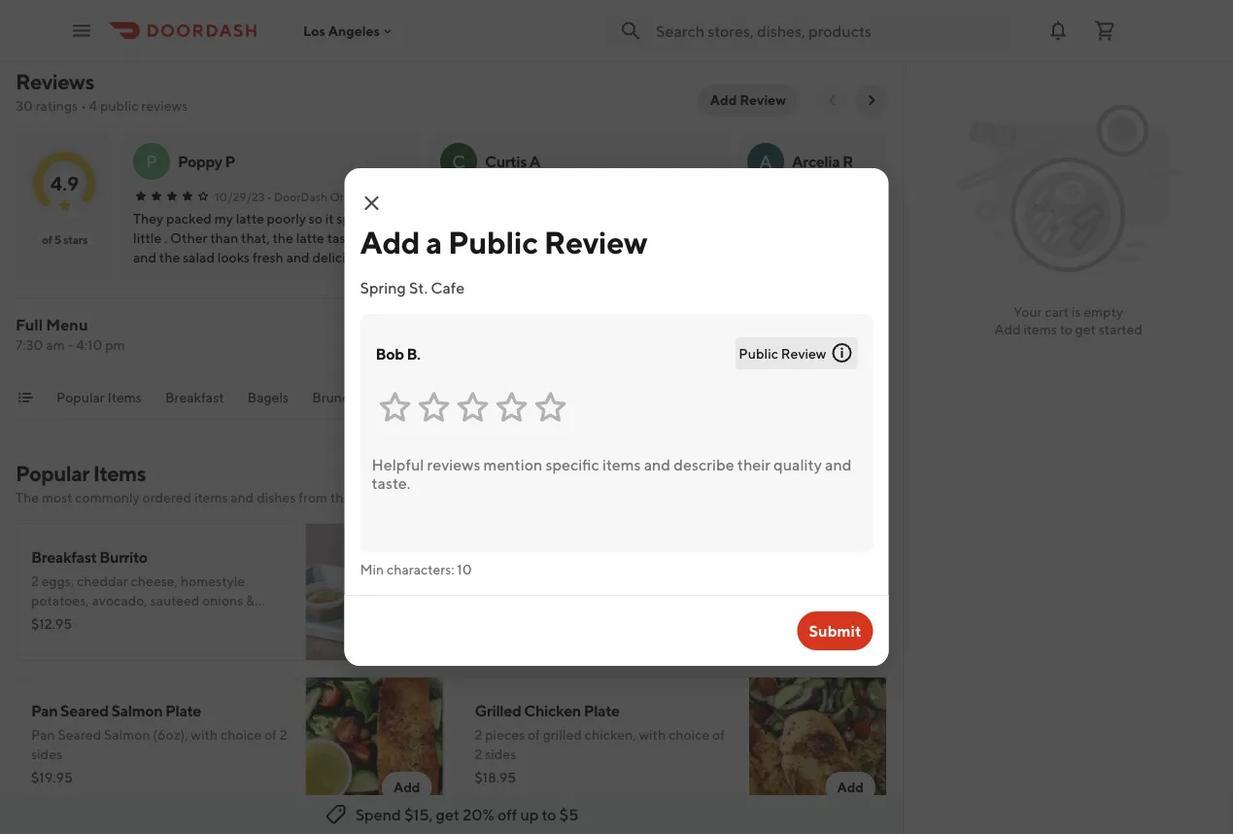 Task type: vqa. For each thing, say whether or not it's contained in the screenshot.
-
yes



Task type: locate. For each thing, give the bounding box(es) containing it.
with for grilled chicken plate
[[639, 727, 666, 743]]

& inside breakfast burrito 2 eggs, cheddar cheese, homestyle potatoes, avocado, sauteed onions & peppers, fresh spicy salsa
[[246, 593, 255, 609]]

0 vertical spatial and
[[231, 490, 254, 506]]

1 eggs, from the left
[[42, 573, 74, 589]]

& right egg
[[552, 548, 561, 566]]

with inside grilled chicken plate 2 pieces of grilled chicken, with choice of 2 sides $18.95
[[639, 727, 666, 743]]

public
[[100, 98, 139, 114]]

items for popular items
[[108, 389, 142, 405]]

• down next icon
[[879, 190, 884, 203]]

plate inside grilled chicken plate 2 pieces of grilled chicken, with choice of 2 sides $18.95
[[584, 702, 620, 720]]

0 vertical spatial &
[[552, 548, 561, 566]]

of inside pan seared salmon plate pan seared salmon (6oz), with choice of 2 sides $19.95
[[264, 727, 277, 743]]

$5
[[560, 806, 579, 824]]

spicy
[[121, 612, 153, 628]]

0 vertical spatial a
[[426, 224, 442, 260]]

choice right chicken,
[[669, 727, 710, 743]]

1 vertical spatial to
[[542, 806, 557, 824]]

add inside dialog
[[360, 224, 420, 260]]

cheese, inside bacon egg & cheese 2 eggs, choice of cheese, bacon and served on a fresh brioche bun
[[580, 573, 627, 589]]

with right chicken,
[[639, 727, 666, 743]]

2 inside breakfast burrito 2 eggs, cheddar cheese, homestyle potatoes, avocado, sauteed onions & peppers, fresh spicy salsa
[[31, 573, 39, 589]]

curtis
[[485, 152, 527, 171]]

eggs,
[[42, 573, 74, 589], [485, 573, 518, 589]]

1 vertical spatial items
[[93, 461, 146, 486]]

$15,
[[404, 806, 433, 824]]

0 horizontal spatial chicken
[[440, 230, 490, 246]]

public
[[448, 224, 538, 260], [739, 345, 779, 361]]

2 left pieces
[[475, 727, 483, 743]]

2 doordash from the left
[[887, 190, 940, 203]]

los angeles button
[[303, 23, 396, 39]]

0 items, open order cart image
[[1094, 19, 1117, 42]]

get right "$15,"
[[436, 806, 460, 824]]

1 horizontal spatial to
[[1060, 321, 1073, 337]]

1 horizontal spatial sides
[[485, 746, 517, 762]]

cafe
[[431, 279, 465, 297]]

2 cheese, from the left
[[580, 573, 627, 589]]

with inside pan seared salmon plate pan seared salmon (6oz), with choice of 2 sides $19.95
[[191, 727, 218, 743]]

with right '(6oz),'
[[191, 727, 218, 743]]

1 vertical spatial public
[[739, 345, 779, 361]]

0 horizontal spatial sides
[[31, 746, 62, 762]]

off
[[498, 806, 517, 824]]

sandwiches
[[501, 389, 574, 405]]

cheese,
[[131, 573, 178, 589], [580, 573, 627, 589]]

& right onions
[[246, 593, 255, 609]]

cheese, up sauteed
[[131, 573, 178, 589]]

spend $15, get 20% off up to $5
[[356, 806, 579, 824]]

reviews
[[141, 98, 188, 114]]

• left '4'
[[81, 98, 86, 114]]

and left 'dishes'
[[231, 490, 254, 506]]

1 vertical spatial salmon
[[104, 727, 150, 743]]

seared down $12.95
[[60, 702, 109, 720]]

angeles
[[328, 23, 380, 39]]

potatoes,
[[31, 593, 89, 609]]

pan
[[31, 702, 58, 720], [31, 727, 55, 743]]

0 vertical spatial get
[[1076, 321, 1097, 337]]

items inside popular items the most commonly ordered items and dishes from this store
[[93, 461, 146, 486]]

0 horizontal spatial doordash
[[274, 190, 328, 203]]

&
[[552, 548, 561, 566], [246, 593, 255, 609]]

breakfast burrito image
[[306, 523, 444, 661]]

2 plate from the left
[[584, 702, 620, 720]]

get down is
[[1076, 321, 1097, 337]]

cheese, inside breakfast burrito 2 eggs, cheddar cheese, homestyle potatoes, avocado, sauteed onions & peppers, fresh spicy salsa
[[131, 573, 178, 589]]

1 vertical spatial fresh
[[88, 612, 119, 628]]

1 vertical spatial a
[[538, 593, 545, 609]]

1 horizontal spatial •
[[267, 190, 272, 203]]

chicken,
[[585, 727, 637, 743]]

items up commonly
[[93, 461, 146, 486]]

close add a public review image
[[360, 192, 384, 215]]

commonly
[[75, 490, 140, 506]]

is
[[1072, 304, 1082, 320]]

7:30
[[16, 337, 43, 353]]

choice up 'on'
[[521, 573, 562, 589]]

2 with from the left
[[639, 727, 666, 743]]

of
[[42, 232, 52, 246], [565, 573, 577, 589], [264, 727, 277, 743], [528, 727, 540, 743], [713, 727, 725, 743]]

to right up
[[542, 806, 557, 824]]

1 vertical spatial pan
[[31, 727, 55, 743]]

2 right 10
[[475, 573, 483, 589]]

add a public review
[[360, 224, 648, 260]]

0 vertical spatial pan
[[31, 702, 58, 720]]

plate up '(6oz),'
[[165, 702, 201, 720]]

avocado,
[[92, 593, 148, 609]]

bagels
[[247, 389, 289, 405]]

0 horizontal spatial cheese,
[[131, 573, 178, 589]]

1 vertical spatial &
[[246, 593, 255, 609]]

full
[[16, 316, 43, 334]]

and inside bacon egg & cheese 2 eggs, choice of cheese, bacon and served on a fresh brioche bun
[[671, 573, 694, 589]]

0 horizontal spatial a
[[426, 224, 442, 260]]

1 horizontal spatial doordash
[[887, 190, 940, 203]]

• right 10/29/23
[[267, 190, 272, 203]]

1 horizontal spatial a
[[538, 593, 545, 609]]

popular inside popular items the most commonly ordered items and dishes from this store
[[16, 461, 89, 486]]

grilled chicken plate 2 pieces of grilled chicken, with choice of 2 sides $18.95
[[475, 702, 725, 786]]

chicken left caprese
[[440, 230, 490, 246]]

to inside 'your cart is empty add items to get started'
[[1060, 321, 1073, 337]]

popular for popular items the most commonly ordered items and dishes from this store
[[16, 461, 89, 486]]

1 horizontal spatial &
[[552, 548, 561, 566]]

0 horizontal spatial $19.95
[[31, 770, 73, 786]]

0 horizontal spatial choice
[[221, 727, 262, 743]]

0 horizontal spatial breakfast
[[31, 548, 97, 566]]

2 sides from the left
[[485, 746, 517, 762]]

2 up "potatoes,"
[[31, 573, 39, 589]]

a right 'on'
[[538, 593, 545, 609]]

choice right '(6oz),'
[[221, 727, 262, 743]]

to down cart
[[1060, 321, 1073, 337]]

p
[[146, 151, 158, 172], [225, 152, 235, 171]]

doordash for 10/29/23
[[274, 190, 328, 203]]

add a public review dialog
[[345, 168, 889, 666]]

1 horizontal spatial breakfast
[[165, 389, 224, 405]]

1 pan from the top
[[31, 702, 58, 720]]

items right ordered
[[194, 490, 228, 506]]

fresh down the avocado,
[[88, 612, 119, 628]]

1 plate from the left
[[165, 702, 201, 720]]

choice inside pan seared salmon plate pan seared salmon (6oz), with choice of 2 sides $19.95
[[221, 727, 262, 743]]

0 horizontal spatial with
[[191, 727, 218, 743]]

1 horizontal spatial items
[[1024, 321, 1058, 337]]

popular for popular items
[[56, 389, 105, 405]]

breakfast inside breakfast burrito 2 eggs, cheddar cheese, homestyle potatoes, avocado, sauteed onions & peppers, fresh spicy salsa
[[31, 548, 97, 566]]

los
[[303, 23, 326, 39]]

st.
[[409, 279, 428, 297]]

sides inside grilled chicken plate 2 pieces of grilled chicken, with choice of 2 sides $18.95
[[485, 746, 517, 762]]

items inside button
[[108, 389, 142, 405]]

popular items the most commonly ordered items and dishes from this store
[[16, 461, 387, 506]]

with
[[191, 727, 218, 743], [639, 727, 666, 743]]

1 vertical spatial items
[[194, 490, 228, 506]]

fresh right 'on'
[[548, 593, 579, 609]]

plate inside pan seared salmon plate pan seared salmon (6oz), with choice of 2 sides $19.95
[[165, 702, 201, 720]]

plate up chicken,
[[584, 702, 620, 720]]

1 with from the left
[[191, 727, 218, 743]]

2 eggs, from the left
[[485, 573, 518, 589]]

1 horizontal spatial a
[[760, 151, 773, 172]]

p left the poppy
[[146, 151, 158, 172]]

0 vertical spatial breakfast
[[165, 389, 224, 405]]

1 horizontal spatial cheese,
[[580, 573, 627, 589]]

1 sides from the left
[[31, 746, 62, 762]]

submit
[[809, 622, 862, 640]]

0 vertical spatial popular
[[56, 389, 105, 405]]

0 horizontal spatial to
[[542, 806, 557, 824]]

chicken up grilled
[[524, 702, 581, 720]]

pan seared salmon plate image
[[306, 677, 444, 815]]

bun
[[631, 593, 655, 609]]

1 horizontal spatial plate
[[584, 702, 620, 720]]

0 vertical spatial $19.95
[[173, 18, 215, 34]]

1 cheese, from the left
[[131, 573, 178, 589]]

to
[[1060, 321, 1073, 337], [542, 806, 557, 824]]

bacon egg & cheese image
[[750, 523, 888, 661]]

salads
[[437, 389, 477, 405]]

started
[[1099, 321, 1143, 337]]

1 vertical spatial $19.95
[[31, 770, 73, 786]]

doordash for arcelia r
[[887, 190, 940, 203]]

30
[[16, 98, 33, 114]]

eggs, up "potatoes,"
[[42, 573, 74, 589]]

1 horizontal spatial choice
[[521, 573, 562, 589]]

a right curtis
[[530, 152, 541, 171]]

eggs, inside breakfast burrito 2 eggs, cheddar cheese, homestyle potatoes, avocado, sauteed onions & peppers, fresh spicy salsa
[[42, 573, 74, 589]]

2 pan from the top
[[31, 727, 55, 743]]

store
[[356, 490, 387, 506]]

a
[[426, 224, 442, 260], [538, 593, 545, 609]]

0 vertical spatial to
[[1060, 321, 1073, 337]]

curtis a
[[485, 152, 541, 171]]

0 horizontal spatial items
[[194, 490, 228, 506]]

$19.95 inside button
[[173, 18, 215, 34]]

breakfast
[[165, 389, 224, 405], [31, 548, 97, 566]]

a inside dialog
[[426, 224, 442, 260]]

1 horizontal spatial eggs,
[[485, 573, 518, 589]]

1 horizontal spatial get
[[1076, 321, 1097, 337]]

0 vertical spatial items
[[1024, 321, 1058, 337]]

cheese, up brioche
[[580, 573, 627, 589]]

1 horizontal spatial $19.95
[[173, 18, 215, 34]]

breakfast up "potatoes,"
[[31, 548, 97, 566]]

breakfast burrito 2 eggs, cheddar cheese, homestyle potatoes, avocado, sauteed onions & peppers, fresh spicy salsa
[[31, 548, 255, 628]]

and
[[231, 490, 254, 506], [671, 573, 694, 589]]

1 horizontal spatial with
[[639, 727, 666, 743]]

and right bacon
[[671, 573, 694, 589]]

0 horizontal spatial fresh
[[88, 612, 119, 628]]

20%
[[463, 806, 495, 824]]

breakfast left bagels
[[165, 389, 224, 405]]

add button
[[826, 618, 876, 650], [382, 772, 432, 803], [826, 772, 876, 803]]

2 horizontal spatial choice
[[669, 727, 710, 743]]

0 horizontal spatial &
[[246, 593, 255, 609]]

$19.95 button
[[169, 0, 323, 48]]

to for items
[[1060, 321, 1073, 337]]

0 vertical spatial fresh
[[548, 593, 579, 609]]

poppy
[[178, 152, 222, 171]]

popular up most
[[16, 461, 89, 486]]

0 horizontal spatial eggs,
[[42, 573, 74, 589]]

onions
[[202, 593, 243, 609]]

1 vertical spatial get
[[436, 806, 460, 824]]

0 horizontal spatial plate
[[165, 702, 201, 720]]

spring
[[360, 279, 406, 297]]

1 vertical spatial popular
[[16, 461, 89, 486]]

1 horizontal spatial fresh
[[548, 593, 579, 609]]

popular down 4:10
[[56, 389, 105, 405]]

chicken caprese panini
[[440, 230, 583, 246]]

0 vertical spatial public
[[448, 224, 538, 260]]

items down the your
[[1024, 321, 1058, 337]]

a
[[760, 151, 773, 172], [530, 152, 541, 171]]

1 horizontal spatial public
[[739, 345, 779, 361]]

salmon left '(6oz),'
[[104, 727, 150, 743]]

•
[[81, 98, 86, 114], [267, 190, 272, 203], [879, 190, 884, 203]]

sides for grilled
[[485, 746, 517, 762]]

1 vertical spatial and
[[671, 573, 694, 589]]

min characters: 10
[[360, 562, 472, 578]]

a left arcelia
[[760, 151, 773, 172]]

menu
[[46, 316, 88, 334]]

eggs, up served
[[485, 573, 518, 589]]

2 left pan seared salmon plate image
[[280, 727, 287, 743]]

ordered
[[142, 490, 192, 506]]

pan seared salmon plate pan seared salmon (6oz), with choice of 2 sides $19.95
[[31, 702, 287, 786]]

0 horizontal spatial •
[[81, 98, 86, 114]]

0 horizontal spatial get
[[436, 806, 460, 824]]

seared left '(6oz),'
[[58, 727, 101, 743]]

1 doordash from the left
[[274, 190, 328, 203]]

1 horizontal spatial and
[[671, 573, 694, 589]]

2 horizontal spatial •
[[879, 190, 884, 203]]

on
[[519, 593, 535, 609]]

1 vertical spatial breakfast
[[31, 548, 97, 566]]

0 vertical spatial items
[[108, 389, 142, 405]]

eggs, inside bacon egg & cheese 2 eggs, choice of cheese, bacon and served on a fresh brioche bun
[[485, 573, 518, 589]]

p right the poppy
[[225, 152, 235, 171]]

4
[[89, 98, 97, 114]]

• inside reviews 30 ratings • 4 public reviews
[[81, 98, 86, 114]]

items down pm
[[108, 389, 142, 405]]

popular inside button
[[56, 389, 105, 405]]

arcelia r
[[792, 152, 854, 171]]

stars
[[63, 232, 88, 246]]

0 horizontal spatial and
[[231, 490, 254, 506]]

am
[[46, 337, 65, 353]]

chicken caprese panini button
[[440, 228, 583, 248]]

next image
[[864, 92, 880, 108]]

a up cafe
[[426, 224, 442, 260]]

bob
[[376, 344, 404, 363]]

items inside 'your cart is empty add items to get started'
[[1024, 321, 1058, 337]]

0 vertical spatial chicken
[[440, 230, 490, 246]]

0 horizontal spatial p
[[146, 151, 158, 172]]

salmon up '(6oz),'
[[111, 702, 163, 720]]

choice inside grilled chicken plate 2 pieces of grilled chicken, with choice of 2 sides $18.95
[[669, 727, 710, 743]]

1 horizontal spatial chicken
[[524, 702, 581, 720]]

pm
[[105, 337, 125, 353]]

breakfast for breakfast
[[165, 389, 224, 405]]

sides inside pan seared salmon plate pan seared salmon (6oz), with choice of 2 sides $19.95
[[31, 746, 62, 762]]

1 vertical spatial chicken
[[524, 702, 581, 720]]



Task type: describe. For each thing, give the bounding box(es) containing it.
$19.95 inside pan seared salmon plate pan seared salmon (6oz), with choice of 2 sides $19.95
[[31, 770, 73, 786]]

popular items
[[56, 389, 142, 405]]

ratings
[[36, 98, 78, 114]]

4:10
[[76, 337, 102, 353]]

scroll menu navigation right image
[[864, 390, 880, 405]]

cheddar
[[77, 573, 128, 589]]

• for arcelia r
[[879, 190, 884, 203]]

with for pan seared salmon plate
[[191, 727, 218, 743]]

brunch button
[[312, 388, 357, 419]]

10/29/23
[[215, 190, 265, 203]]

5
[[54, 232, 61, 246]]

los angeles
[[303, 23, 380, 39]]

sandwiches button
[[501, 388, 574, 419]]

reviews link
[[16, 69, 94, 94]]

2 inside pan seared salmon plate pan seared salmon (6oz), with choice of 2 sides $19.95
[[280, 727, 287, 743]]

• doordash order
[[267, 190, 362, 203]]

grilled
[[475, 702, 522, 720]]

previous image
[[825, 92, 841, 108]]

characters:
[[387, 562, 455, 578]]

toast button
[[381, 388, 414, 419]]

chicken inside grilled chicken plate 2 pieces of grilled chicken, with choice of 2 sides $18.95
[[524, 702, 581, 720]]

brunch
[[312, 389, 357, 405]]

bob b.
[[376, 344, 421, 363]]

add button for pan seared salmon plate
[[382, 772, 432, 803]]

dishes
[[257, 490, 296, 506]]

submit button
[[798, 612, 874, 650]]

items for popular items the most commonly ordered items and dishes from this store
[[93, 461, 146, 486]]

choice inside bacon egg & cheese 2 eggs, choice of cheese, bacon and served on a fresh brioche bun
[[521, 573, 562, 589]]

this
[[330, 490, 353, 506]]

Helpful reviews mention specific items and describe their quality and taste. text field
[[360, 443, 874, 552]]

add review button
[[699, 85, 798, 116]]

most
[[42, 490, 72, 506]]

2 up $18.95
[[475, 746, 483, 762]]

popular items button
[[56, 388, 142, 419]]

your cart is empty add items to get started
[[995, 304, 1143, 337]]

salads button
[[437, 388, 477, 419]]

$12.95
[[31, 616, 72, 632]]

2 inside bacon egg & cheese 2 eggs, choice of cheese, bacon and served on a fresh brioche bun
[[475, 573, 483, 589]]

Item Search search field
[[608, 329, 872, 350]]

0 horizontal spatial public
[[448, 224, 538, 260]]

bacon
[[630, 573, 668, 589]]

notification bell image
[[1047, 19, 1071, 42]]

& inside bacon egg & cheese 2 eggs, choice of cheese, bacon and served on a fresh brioche bun
[[552, 548, 561, 566]]

items inside popular items the most commonly ordered items and dishes from this store
[[194, 490, 228, 506]]

salsa
[[155, 612, 185, 628]]

• doordash review
[[879, 190, 981, 203]]

public review
[[739, 345, 827, 361]]

cart
[[1045, 304, 1070, 320]]

peppers,
[[31, 612, 85, 628]]

get inside 'your cart is empty add items to get started'
[[1076, 321, 1097, 337]]

toast
[[381, 389, 414, 405]]

up
[[521, 806, 539, 824]]

and inside popular items the most commonly ordered items and dishes from this store
[[231, 490, 254, 506]]

open menu image
[[70, 19, 93, 42]]

grilled
[[543, 727, 582, 743]]

sides for pan
[[31, 746, 62, 762]]

brioche
[[581, 593, 628, 609]]

spring st. cafe
[[360, 279, 465, 297]]

egg
[[521, 548, 549, 566]]

from
[[299, 490, 328, 506]]

cheese
[[564, 548, 616, 566]]

served
[[475, 593, 517, 609]]

bacon egg & cheese 2 eggs, choice of cheese, bacon and served on a fresh brioche bun
[[475, 548, 694, 609]]

$18.95
[[475, 770, 516, 786]]

c
[[452, 151, 466, 172]]

to for up
[[542, 806, 557, 824]]

1 vertical spatial seared
[[58, 727, 101, 743]]

spend
[[356, 806, 401, 824]]

group
[[785, 389, 825, 405]]

group catering
[[785, 389, 882, 405]]

choice for plate
[[221, 727, 262, 743]]

fresh inside bacon egg & cheese 2 eggs, choice of cheese, bacon and served on a fresh brioche bun
[[548, 593, 579, 609]]

1 horizontal spatial p
[[225, 152, 235, 171]]

bacon
[[475, 548, 519, 566]]

sauteed
[[150, 593, 200, 609]]

homestyle
[[181, 573, 245, 589]]

add inside 'your cart is empty add items to get started'
[[995, 321, 1021, 337]]

of inside bacon egg & cheese 2 eggs, choice of cheese, bacon and served on a fresh brioche bun
[[565, 573, 577, 589]]

arcelia
[[792, 152, 840, 171]]

caprese
[[493, 230, 543, 246]]

4.9
[[50, 172, 79, 194]]

0 vertical spatial salmon
[[111, 702, 163, 720]]

breakfast button
[[165, 388, 224, 419]]

review inside button
[[740, 92, 787, 108]]

add button for bacon egg & cheese
[[826, 618, 876, 650]]

0 horizontal spatial a
[[530, 152, 541, 171]]

breakfast for breakfast burrito 2 eggs, cheddar cheese, homestyle potatoes, avocado, sauteed onions & peppers, fresh spicy salsa
[[31, 548, 97, 566]]

group catering button
[[785, 388, 882, 419]]

panini
[[545, 230, 583, 246]]

0 vertical spatial seared
[[60, 702, 109, 720]]

order
[[330, 190, 362, 203]]

choice for 2
[[669, 727, 710, 743]]

add button for grilled chicken plate
[[826, 772, 876, 803]]

b.
[[407, 344, 421, 363]]

fresh inside breakfast burrito 2 eggs, cheddar cheese, homestyle potatoes, avocado, sauteed onions & peppers, fresh spicy salsa
[[88, 612, 119, 628]]

• for 10/29/23
[[267, 190, 272, 203]]

of 5 stars
[[42, 232, 88, 246]]

chicken inside chicken caprese panini button
[[440, 230, 490, 246]]

the
[[16, 490, 39, 506]]

your
[[1014, 304, 1043, 320]]

add review
[[710, 92, 787, 108]]

-
[[68, 337, 73, 353]]

burrito
[[100, 548, 148, 566]]

grilled chicken plate image
[[750, 677, 888, 815]]

(6oz),
[[153, 727, 188, 743]]

a inside bacon egg & cheese 2 eggs, choice of cheese, bacon and served on a fresh brioche bun
[[538, 593, 545, 609]]



